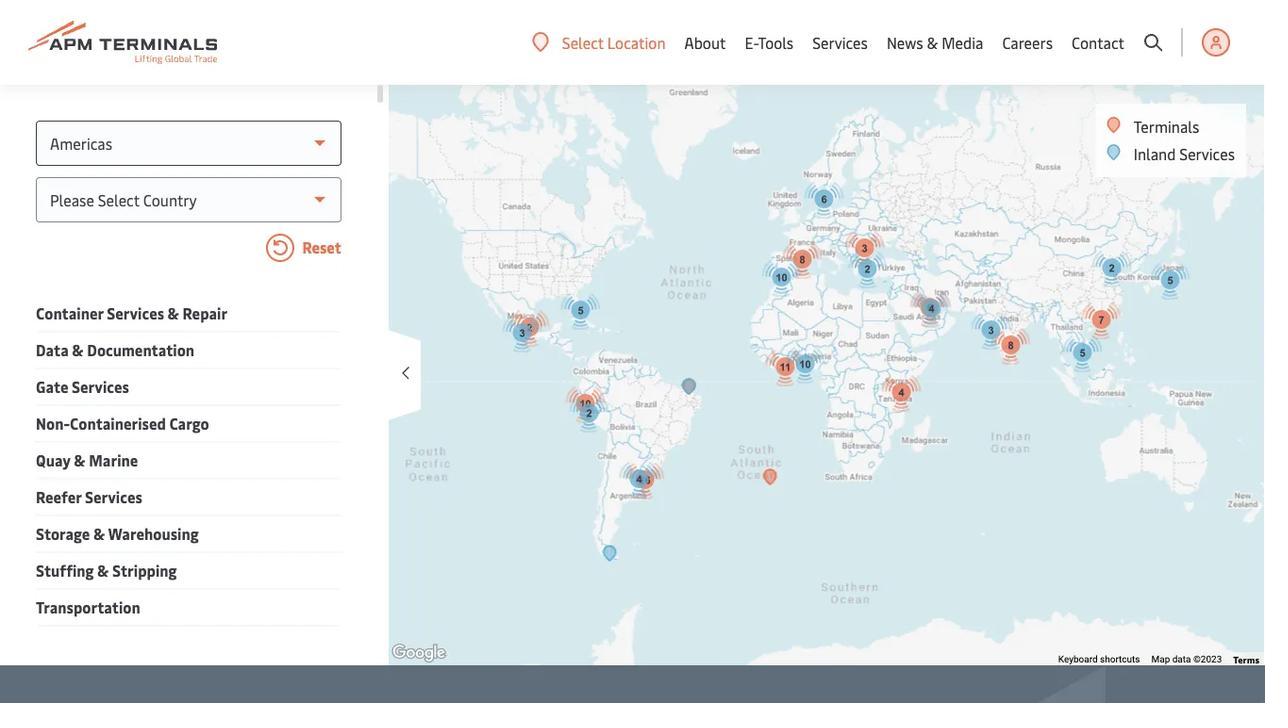 Task type: vqa. For each thing, say whether or not it's contained in the screenshot.
News & Media Popup Button
yes



Task type: describe. For each thing, give the bounding box(es) containing it.
reset
[[299, 237, 342, 258]]

& for warehousing
[[93, 524, 105, 544]]

results — 46
[[36, 662, 123, 682]]

& for stripping
[[97, 561, 109, 581]]

quay & marine
[[36, 451, 138, 471]]

about button
[[685, 0, 726, 85]]

about
[[685, 32, 726, 53]]

map data ©2023
[[1152, 655, 1222, 666]]

media
[[942, 32, 984, 53]]

careers
[[1003, 32, 1053, 53]]

select location button
[[532, 32, 666, 53]]

data
[[1173, 655, 1191, 666]]

transportation
[[36, 598, 140, 618]]

repair
[[183, 303, 228, 324]]

gate services button
[[36, 375, 129, 400]]

documentation
[[87, 340, 195, 360]]

news
[[887, 32, 924, 53]]

stripping
[[112, 561, 177, 581]]

services for inland services
[[1180, 144, 1235, 164]]

e-
[[745, 32, 758, 53]]

news & media button
[[887, 0, 984, 85]]

terms
[[1234, 653, 1260, 666]]

& for documentation
[[72, 340, 84, 360]]

services for container services & repair
[[107, 303, 164, 324]]

reefer
[[36, 487, 81, 508]]

data & documentation
[[36, 340, 195, 360]]

terminals
[[1134, 117, 1200, 137]]

e-tools
[[745, 32, 794, 53]]

reefer services button
[[36, 485, 142, 511]]

services for reefer services
[[85, 487, 142, 508]]

tools
[[758, 32, 794, 53]]

warehousing
[[108, 524, 199, 544]]

reset button
[[36, 234, 342, 266]]

services right tools
[[813, 32, 868, 53]]

3
[[616, 311, 621, 323]]

quay
[[36, 451, 71, 471]]

quay & marine button
[[36, 448, 138, 474]]

results
[[36, 662, 86, 682]]

container services & repair
[[36, 303, 228, 324]]

containerised
[[70, 414, 166, 434]]

map region
[[167, 0, 1265, 704]]

transportation button
[[36, 595, 140, 621]]

data & documentation button
[[36, 338, 195, 363]]



Task type: locate. For each thing, give the bounding box(es) containing it.
non-
[[36, 414, 70, 434]]

2
[[683, 391, 688, 403]]

& for media
[[927, 32, 938, 53]]

services down marine
[[85, 487, 142, 508]]

46
[[105, 662, 123, 682]]

non-containerised cargo button
[[36, 411, 209, 437]]

select location
[[562, 32, 666, 52]]

& for marine
[[74, 451, 86, 471]]

storage & warehousing
[[36, 524, 199, 544]]

select
[[562, 32, 604, 52]]

—
[[89, 662, 101, 682]]

container services & repair button
[[36, 301, 228, 327]]

services down terminals
[[1180, 144, 1235, 164]]

location
[[608, 32, 666, 52]]

&
[[927, 32, 938, 53], [168, 303, 179, 324], [72, 340, 84, 360], [74, 451, 86, 471], [93, 524, 105, 544], [97, 561, 109, 581]]

container
[[36, 303, 103, 324]]

4
[[733, 457, 738, 469]]

storage
[[36, 524, 90, 544]]

16
[[735, 458, 747, 470]]

& right data
[[72, 340, 84, 360]]

shortcuts
[[1100, 655, 1140, 666]]

©2023
[[1194, 655, 1222, 666]]

terms link
[[1234, 653, 1260, 666]]

marine
[[89, 451, 138, 471]]

keyboard shortcuts
[[1059, 655, 1140, 666]]

contact button
[[1072, 0, 1125, 85]]

& inside dropdown button
[[927, 32, 938, 53]]

map
[[1152, 655, 1170, 666]]

5
[[674, 288, 680, 300]]

gate
[[36, 377, 68, 397]]

& right "storage"
[[93, 524, 105, 544]]

news & media
[[887, 32, 984, 53]]

services for gate services
[[72, 377, 129, 397]]

services inside button
[[72, 377, 129, 397]]

contact
[[1072, 32, 1125, 53]]

non-containerised cargo
[[36, 414, 209, 434]]

stuffing & stripping button
[[36, 559, 177, 584]]

cargo
[[169, 414, 209, 434]]

& left repair
[[168, 303, 179, 324]]

& right 'quay'
[[74, 451, 86, 471]]

stuffing
[[36, 561, 94, 581]]

e-tools button
[[745, 0, 794, 85]]

& right news
[[927, 32, 938, 53]]

storage & warehousing button
[[36, 522, 199, 547]]

services up documentation
[[107, 303, 164, 324]]

10
[[676, 382, 688, 394]]

careers button
[[1003, 0, 1053, 85]]

inland
[[1134, 144, 1176, 164]]

gate services
[[36, 377, 129, 397]]

reefer services
[[36, 487, 142, 508]]

services
[[813, 32, 868, 53], [1180, 144, 1235, 164], [107, 303, 164, 324], [72, 377, 129, 397], [85, 487, 142, 508]]

& right stuffing
[[97, 561, 109, 581]]

services down data & documentation button
[[72, 377, 129, 397]]

google image
[[388, 642, 450, 666]]

stuffing & stripping
[[36, 561, 177, 581]]

keyboard
[[1059, 655, 1098, 666]]

services button
[[813, 0, 868, 85]]

keyboard shortcuts button
[[1059, 654, 1140, 667]]

data
[[36, 340, 69, 360]]

inland services
[[1134, 144, 1235, 164]]



